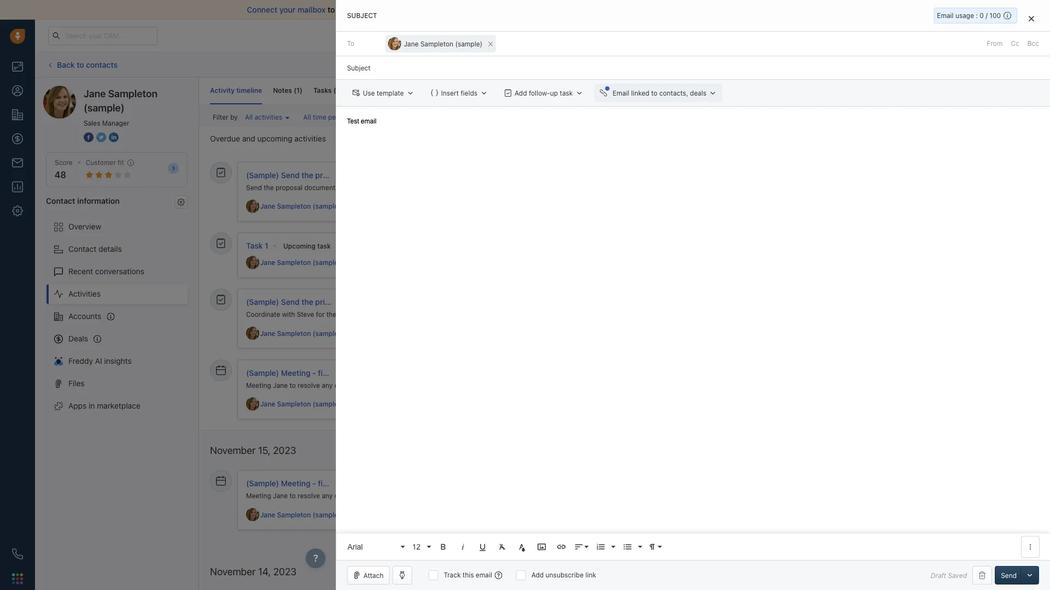 Task type: describe. For each thing, give the bounding box(es) containing it.
send
[[394, 311, 410, 319]]

all time periods
[[303, 114, 352, 121]]

1 vertical spatial activities
[[294, 134, 326, 143]]

any for meetings icon
[[322, 492, 333, 500]]

deal. for meetings icon
[[409, 492, 424, 500]]

sales manager
[[84, 119, 129, 127]]

insert fields
[[441, 89, 478, 97]]

send down overdue and upcoming activities
[[246, 184, 262, 191]]

your
[[751, 32, 764, 39]]

for
[[316, 311, 325, 319]]

back to contacts
[[57, 60, 118, 69]]

insert
[[441, 89, 459, 97]]

1 vertical spatial pricing
[[338, 311, 360, 319]]

(sample) send the pricing quote link
[[246, 298, 363, 307]]

(sample) send the pricing quote
[[246, 298, 363, 307]]

apps in marketplace
[[68, 402, 140, 411]]

jane.
[[425, 311, 442, 319]]

jane sampleton (sample) for meetings image
[[260, 401, 341, 408]]

it
[[411, 311, 415, 319]]

attach
[[363, 572, 384, 580]]

jane sampleton (sample) link for tasks icon corresponding to (sample)
[[260, 329, 343, 338]]

) for notes ( 1 )
[[300, 87, 302, 94]]

1 vertical spatial up
[[371, 184, 379, 191]]

resolve for meetings icon
[[298, 492, 320, 500]]

november for november 15, 2023
[[210, 445, 256, 457]]

overview
[[68, 222, 101, 231]]

customer fit
[[86, 159, 124, 167]]

align image
[[574, 543, 584, 553]]

facebook circled image
[[84, 131, 94, 143]]

create custom sales activity link
[[417, 87, 520, 94]]

freddy ai insights
[[68, 357, 132, 366]]

overdue and upcoming activities
[[210, 134, 326, 143]]

tasks
[[313, 87, 332, 94]]

coordinate with steve for the pricing quote and send it to jane.
[[246, 311, 442, 319]]

insert fields button
[[425, 84, 493, 102]]

fields
[[461, 89, 478, 97]]

cc
[[1011, 40, 1019, 47]]

meetings image
[[216, 476, 226, 486]]

timeline
[[236, 87, 262, 94]]

task inside × dialog
[[560, 89, 573, 97]]

explore plans
[[844, 32, 886, 39]]

1 vertical spatial with
[[282, 311, 295, 319]]

add unsubscribe link
[[532, 572, 596, 580]]

jane inside "jane sampleton (sample) ×"
[[404, 40, 419, 48]]

usage
[[956, 12, 974, 19]]

task 1 link
[[246, 242, 268, 251]]

jane sampleton (sample) for tasks icon corresponding to (sample)
[[260, 330, 341, 338]]

close for meetings icon
[[378, 492, 395, 500]]

available.
[[522, 61, 551, 68]]

close image
[[1029, 15, 1034, 22]]

all for all activities
[[245, 114, 253, 121]]

12 button
[[408, 537, 432, 559]]

insert link (⌘k) image
[[557, 543, 566, 553]]

2 jane sampleton (sample) link from the top
[[260, 258, 343, 268]]

sampleton inside "jane sampleton (sample) ×"
[[421, 40, 453, 48]]

(sample) inside "jane sampleton (sample) ×"
[[455, 40, 483, 48]]

sales
[[478, 87, 495, 94]]

use
[[363, 89, 375, 97]]

deliverability
[[368, 5, 414, 14]]

days
[[810, 32, 823, 39]]

underline (⌘u) image
[[478, 543, 488, 553]]

back
[[57, 60, 75, 69]]

jane sampleton (sample) for tasks image at the top of the page
[[260, 203, 341, 210]]

1 vertical spatial document
[[304, 184, 335, 191]]

(sample) for (sample) send the proposal document
[[246, 171, 279, 180]]

2023 for november 14, 2023
[[273, 566, 297, 578]]

italic (⌘i) image
[[458, 543, 468, 553]]

15,
[[258, 445, 271, 457]]

meetings
[[354, 87, 384, 94]]

tasks image
[[216, 168, 226, 178]]

3
[[336, 87, 340, 94]]

task 1
[[246, 242, 268, 251]]

concerns for meetings icon
[[335, 492, 363, 500]]

coordinate
[[246, 311, 280, 319]]

ordered list image
[[596, 543, 606, 553]]

(sample) send the proposal document link
[[246, 171, 385, 180]]

accounts
[[68, 312, 101, 321]]

explore plans link
[[838, 29, 892, 42]]

filter
[[213, 114, 228, 121]]

arial
[[348, 543, 363, 552]]

information
[[77, 196, 120, 205]]

0 horizontal spatial task
[[317, 242, 331, 250]]

connect
[[247, 5, 278, 14]]

deal. for meetings image
[[409, 382, 424, 389]]

( for tasks
[[333, 87, 336, 94]]

custom
[[452, 87, 476, 94]]

jane sampleton (sample) link for meetings icon
[[260, 511, 343, 520]]

use template
[[363, 89, 404, 97]]

contact information
[[46, 196, 120, 205]]

recent conversations
[[68, 267, 144, 276]]

contacts
[[86, 60, 118, 69]]

more misc image
[[1026, 543, 1036, 553]]

connect your mailbox link
[[247, 5, 328, 14]]

×
[[488, 37, 494, 49]]

manager
[[102, 119, 129, 127]]

close for meetings image
[[378, 382, 395, 389]]

all activities link
[[242, 111, 292, 124]]

sync
[[482, 5, 499, 14]]

jane sampleton (sample) link for tasks image at the top of the page
[[260, 202, 343, 211]]

(sample) for (sample) send the pricing quote
[[246, 298, 279, 307]]

clear formatting image
[[497, 543, 507, 553]]

plans
[[869, 32, 886, 39]]

jane sampleton (sample) for meetings icon
[[260, 511, 341, 519]]

add for add follow-up task
[[515, 89, 527, 97]]

contacts,
[[659, 89, 688, 97]]

activity
[[210, 87, 235, 94]]

link
[[586, 572, 596, 580]]

2-
[[458, 5, 466, 14]]

0 vertical spatial pricing
[[315, 298, 340, 307]]

customer
[[86, 159, 116, 167]]

48
[[55, 170, 66, 180]]

ai
[[95, 357, 102, 366]]

attach button
[[347, 567, 390, 585]]

phone element
[[7, 544, 28, 566]]

activity timeline
[[210, 87, 262, 94]]

updates available. click to refresh. link
[[478, 54, 607, 75]]

score
[[55, 159, 73, 167]]

to
[[347, 40, 354, 47]]

email usage : 0 / 100
[[937, 12, 1001, 19]]

follow-
[[529, 89, 550, 97]]

your
[[280, 5, 296, 14]]

0 horizontal spatial in
[[89, 402, 95, 411]]

files
[[68, 379, 85, 388]]

conversations.
[[532, 5, 585, 14]]

november for november 14, 2023
[[210, 566, 256, 578]]

jane sampleton (sample) ×
[[404, 37, 494, 49]]

jane sampleton (sample) link for meetings image
[[260, 400, 343, 409]]

details
[[99, 245, 122, 254]]



Task type: locate. For each thing, give the bounding box(es) containing it.
0
[[980, 12, 984, 19]]

2 deal. from the top
[[409, 492, 424, 500]]

task right upcoming
[[317, 242, 331, 250]]

1 close from the top
[[378, 382, 395, 389]]

1 vertical spatial task
[[317, 242, 331, 250]]

task
[[246, 242, 263, 251]]

meetings image
[[216, 366, 226, 376]]

0 vertical spatial in
[[794, 32, 800, 39]]

email inside × dialog
[[476, 572, 492, 580]]

email left linked
[[613, 89, 629, 97]]

(sample) inside (sample) send the proposal document link
[[246, 171, 279, 180]]

application containing arial
[[336, 107, 1050, 561]]

draft
[[931, 572, 946, 580]]

add left follow-
[[515, 89, 527, 97]]

jane sampleton (sample) link
[[260, 202, 343, 211], [260, 258, 343, 268], [260, 329, 343, 338], [260, 400, 343, 409], [260, 511, 343, 520]]

( right notes
[[294, 87, 297, 94]]

0 horizontal spatial up
[[371, 184, 379, 191]]

2023
[[273, 445, 296, 457], [273, 566, 297, 578]]

up right follow on the left of page
[[371, 184, 379, 191]]

1 vertical spatial deal.
[[409, 492, 424, 500]]

0 vertical spatial up
[[550, 89, 558, 97]]

0 vertical spatial close
[[378, 382, 395, 389]]

1 horizontal spatial all
[[303, 114, 311, 121]]

1 vertical spatial proposal
[[276, 184, 303, 191]]

12
[[412, 543, 421, 552]]

any
[[322, 382, 333, 389], [322, 492, 333, 500]]

email down the underline (⌘u) image
[[476, 572, 492, 580]]

all time periods button
[[301, 111, 362, 124]]

upcoming
[[257, 134, 292, 143]]

application
[[336, 107, 1050, 561]]

up inside × dialog
[[550, 89, 558, 97]]

document inside (sample) send the proposal document link
[[349, 171, 385, 180]]

1 horizontal spatial email
[[937, 12, 954, 19]]

meeting jane to resolve any concerns and close the deal.
[[246, 382, 424, 389], [246, 492, 424, 500]]

this right track
[[463, 572, 474, 580]]

1 meeting from the top
[[246, 382, 271, 389]]

1 horizontal spatial in
[[794, 32, 800, 39]]

send down upcoming
[[281, 171, 300, 180]]

this left contact
[[395, 184, 407, 191]]

0 vertical spatial meeting jane to resolve any concerns and close the deal.
[[246, 382, 424, 389]]

1 for meetings ( 1 )
[[388, 87, 392, 94]]

1 vertical spatial concerns
[[335, 492, 363, 500]]

1 vertical spatial tasks image
[[216, 295, 226, 305]]

0 vertical spatial tasks image
[[216, 239, 226, 248]]

1 right notes
[[297, 87, 300, 94]]

proposal down (sample) send the proposal document link
[[276, 184, 303, 191]]

2 horizontal spatial 1
[[388, 87, 392, 94]]

filter by
[[213, 114, 238, 121]]

to inside button
[[651, 89, 658, 97]]

in right apps on the left
[[89, 402, 95, 411]]

enable
[[432, 5, 456, 14]]

1 vertical spatial contact
[[68, 245, 96, 254]]

this inside × dialog
[[463, 572, 474, 580]]

refresh.
[[578, 61, 602, 68]]

from
[[987, 40, 1003, 47]]

2 horizontal spatial (
[[386, 87, 388, 94]]

1 ) from the left
[[300, 87, 302, 94]]

email image
[[942, 31, 950, 40]]

0 vertical spatial quote
[[342, 298, 363, 307]]

(sample) up coordinate
[[246, 298, 279, 307]]

activities down time on the left top of the page
[[294, 134, 326, 143]]

2 resolve from the top
[[298, 492, 320, 500]]

of
[[501, 5, 509, 14]]

1 horizontal spatial 1
[[297, 87, 300, 94]]

1 vertical spatial this
[[463, 572, 474, 580]]

1 ( from the left
[[294, 87, 297, 94]]

send up steve
[[281, 298, 300, 307]]

(sample) inside (sample) send the pricing quote link
[[246, 298, 279, 307]]

0 vertical spatial any
[[322, 382, 333, 389]]

0 vertical spatial add
[[515, 89, 527, 97]]

0 horizontal spatial this
[[395, 184, 407, 191]]

0 vertical spatial proposal
[[315, 171, 347, 180]]

jane
[[404, 40, 419, 48], [84, 88, 106, 99], [260, 203, 275, 210], [260, 259, 275, 267], [260, 330, 275, 338], [273, 382, 288, 389], [260, 401, 275, 408], [273, 492, 288, 500], [260, 511, 275, 519]]

0 horizontal spatial email
[[613, 89, 629, 97]]

tasks image for task
[[216, 239, 226, 248]]

0 vertical spatial (sample)
[[246, 171, 279, 180]]

explore
[[844, 32, 867, 39]]

upcoming
[[283, 242, 316, 250]]

2 2023 from the top
[[273, 566, 297, 578]]

1 vertical spatial resolve
[[298, 492, 320, 500]]

november left the 14,
[[210, 566, 256, 578]]

1 vertical spatial close
[[378, 492, 395, 500]]

template
[[377, 89, 404, 97]]

all inside button
[[303, 114, 311, 121]]

up down click
[[550, 89, 558, 97]]

0 vertical spatial concerns
[[335, 382, 363, 389]]

1 inside task 1 link
[[265, 242, 268, 251]]

0 horizontal spatial (
[[294, 87, 297, 94]]

0 vertical spatial email
[[511, 5, 530, 14]]

in left 21 on the top of the page
[[794, 32, 800, 39]]

subject
[[347, 12, 377, 19]]

21
[[801, 32, 808, 39]]

your trial ends in 21 days
[[751, 32, 823, 39]]

1 vertical spatial email
[[613, 89, 629, 97]]

quote up coordinate with steve for the pricing quote and send it to jane. on the bottom of page
[[342, 298, 363, 307]]

2 ) from the left
[[340, 87, 343, 94]]

1 2023 from the top
[[273, 445, 296, 457]]

0 vertical spatial contact
[[46, 196, 75, 205]]

document down (sample) send the proposal document link
[[304, 184, 335, 191]]

0 horizontal spatial )
[[300, 87, 302, 94]]

this
[[395, 184, 407, 191], [463, 572, 474, 580]]

add for add unsubscribe link
[[532, 572, 544, 580]]

mng settings image
[[177, 198, 185, 206]]

1 concerns from the top
[[335, 382, 363, 389]]

bold (⌘b) image
[[438, 543, 448, 553]]

send right saved
[[1001, 572, 1017, 580]]

phone image
[[12, 549, 23, 560]]

back to contacts link
[[46, 56, 118, 73]]

way
[[466, 5, 480, 14]]

0 horizontal spatial activities
[[255, 114, 282, 121]]

1 vertical spatial any
[[322, 492, 333, 500]]

2 (sample) from the top
[[246, 298, 279, 307]]

document up follow on the left of page
[[349, 171, 385, 180]]

tasks image
[[216, 239, 226, 248], [216, 295, 226, 305]]

periods
[[328, 114, 352, 121]]

unordered list image
[[623, 543, 633, 553]]

follow
[[351, 184, 369, 191]]

with right follow on the left of page
[[380, 184, 393, 191]]

1 all from the left
[[245, 114, 253, 121]]

after
[[434, 184, 448, 191]]

100
[[990, 12, 1001, 19]]

pricing right for
[[338, 311, 360, 319]]

0 vertical spatial activities
[[255, 114, 282, 121]]

meeting for meetings image
[[246, 382, 271, 389]]

meeting for meetings icon
[[246, 492, 271, 500]]

1 horizontal spatial with
[[380, 184, 393, 191]]

arial button
[[344, 537, 406, 559]]

Write a subject line text field
[[336, 56, 1050, 79]]

activities up overdue and upcoming activities
[[255, 114, 282, 121]]

1 vertical spatial meeting jane to resolve any concerns and close the deal.
[[246, 492, 424, 500]]

contact up recent
[[68, 245, 96, 254]]

(sample)
[[246, 171, 279, 180], [246, 298, 279, 307]]

1 tasks image from the top
[[216, 239, 226, 248]]

steve
[[297, 311, 314, 319]]

0 vertical spatial with
[[380, 184, 393, 191]]

1 vertical spatial (sample)
[[246, 298, 279, 307]]

contact details
[[68, 245, 122, 254]]

1 right meetings
[[388, 87, 392, 94]]

( right the tasks
[[333, 87, 336, 94]]

2023 for november 15, 2023
[[273, 445, 296, 457]]

2 concerns from the top
[[335, 492, 363, 500]]

2 all from the left
[[303, 114, 311, 121]]

resolve for meetings image
[[298, 382, 320, 389]]

2 close from the top
[[378, 492, 395, 500]]

proposal
[[315, 171, 347, 180], [276, 184, 303, 191]]

task
[[560, 89, 573, 97], [317, 242, 331, 250]]

0 vertical spatial november
[[210, 445, 256, 457]]

0 horizontal spatial add
[[515, 89, 527, 97]]

1 deal. from the top
[[409, 382, 424, 389]]

email inside button
[[613, 89, 629, 97]]

( right meetings
[[386, 87, 388, 94]]

november left 15,
[[210, 445, 256, 457]]

0 horizontal spatial all
[[245, 114, 253, 121]]

0 vertical spatial task
[[560, 89, 573, 97]]

1 any from the top
[[322, 382, 333, 389]]

1 november from the top
[[210, 445, 256, 457]]

1 horizontal spatial (
[[333, 87, 336, 94]]

send inside (sample) send the pricing quote link
[[281, 298, 300, 307]]

1 vertical spatial november
[[210, 566, 256, 578]]

apps
[[68, 402, 87, 411]]

text color image
[[517, 543, 527, 553]]

email for email linked to contacts, deals
[[613, 89, 629, 97]]

send the proposal document and follow up with this contact after it.
[[246, 184, 456, 191]]

freshworks switcher image
[[12, 574, 23, 585]]

1 horizontal spatial task
[[560, 89, 573, 97]]

1 resolve from the top
[[298, 382, 320, 389]]

document
[[349, 171, 385, 180], [304, 184, 335, 191]]

track this email
[[444, 572, 492, 580]]

draft saved
[[931, 572, 967, 580]]

0 vertical spatial resolve
[[298, 382, 320, 389]]

/
[[986, 12, 988, 19]]

create custom sales activity
[[429, 87, 520, 94]]

email for email usage : 0 / 100
[[937, 12, 954, 19]]

insert image (⌘p) image
[[537, 543, 547, 553]]

) right meetings
[[392, 87, 394, 94]]

3 jane sampleton (sample) link from the top
[[260, 329, 343, 338]]

1 horizontal spatial )
[[340, 87, 343, 94]]

( for notes
[[294, 87, 297, 94]]

ends
[[779, 32, 793, 39]]

0 vertical spatial document
[[349, 171, 385, 180]]

by
[[230, 114, 238, 121]]

( for meetings
[[386, 87, 388, 94]]

add
[[515, 89, 527, 97], [532, 572, 544, 580]]

1 horizontal spatial activities
[[294, 134, 326, 143]]

create
[[429, 87, 450, 94]]

with left steve
[[282, 311, 295, 319]]

saved
[[948, 572, 967, 580]]

deals
[[68, 335, 88, 344]]

linkedin circled image
[[109, 131, 119, 143]]

(
[[294, 87, 297, 94], [333, 87, 336, 94], [386, 87, 388, 94]]

all for all time periods
[[303, 114, 311, 121]]

resolve
[[298, 382, 320, 389], [298, 492, 320, 500]]

× dialog
[[336, 0, 1050, 591]]

2023 right the 14,
[[273, 566, 297, 578]]

5 jane sampleton (sample) link from the top
[[260, 511, 343, 520]]

0 vertical spatial deal.
[[409, 382, 424, 389]]

1 vertical spatial meeting
[[246, 492, 271, 500]]

1 jane sampleton (sample) link from the top
[[260, 202, 343, 211]]

all left time on the left top of the page
[[303, 114, 311, 121]]

send inside send button
[[1001, 572, 1017, 580]]

email right of at the left top of the page
[[511, 5, 530, 14]]

time
[[313, 114, 326, 121]]

email linked to contacts, deals
[[613, 89, 707, 97]]

2 tasks image from the top
[[216, 295, 226, 305]]

send
[[281, 171, 300, 180], [246, 184, 262, 191], [281, 298, 300, 307], [1001, 572, 1017, 580]]

0 horizontal spatial proposal
[[276, 184, 303, 191]]

linked
[[631, 89, 650, 97]]

0 vertical spatial meeting
[[246, 382, 271, 389]]

0 vertical spatial 2023
[[273, 445, 296, 457]]

0 horizontal spatial document
[[304, 184, 335, 191]]

) for tasks ( 3 )
[[340, 87, 343, 94]]

insights
[[104, 357, 132, 366]]

1 vertical spatial add
[[532, 572, 544, 580]]

2023 right 15,
[[273, 445, 296, 457]]

1 horizontal spatial up
[[550, 89, 558, 97]]

2 meeting jane to resolve any concerns and close the deal. from the top
[[246, 492, 424, 500]]

0 horizontal spatial with
[[282, 311, 295, 319]]

3 ) from the left
[[392, 87, 394, 94]]

add left unsubscribe
[[532, 572, 544, 580]]

trial
[[766, 32, 777, 39]]

updates
[[494, 61, 520, 68]]

meeting jane to resolve any concerns and close the deal. for meetings image
[[246, 382, 424, 389]]

1 right task
[[265, 242, 268, 251]]

meeting jane to resolve any concerns and close the deal. for meetings icon
[[246, 492, 424, 500]]

contact for contact details
[[68, 245, 96, 254]]

2 meeting from the top
[[246, 492, 271, 500]]

:
[[976, 12, 978, 19]]

) for meetings ( 1 )
[[392, 87, 394, 94]]

pricing up for
[[315, 298, 340, 307]]

2 november from the top
[[210, 566, 256, 578]]

activities
[[68, 290, 101, 299]]

1 (sample) from the top
[[246, 171, 279, 180]]

1 horizontal spatial email
[[511, 5, 530, 14]]

1 vertical spatial in
[[89, 402, 95, 411]]

2 horizontal spatial )
[[392, 87, 394, 94]]

click
[[553, 61, 568, 68]]

(sample)
[[455, 40, 483, 48], [84, 102, 125, 114], [313, 203, 341, 210], [313, 259, 341, 267], [313, 330, 341, 338], [313, 401, 341, 408], [313, 511, 341, 519]]

close
[[378, 382, 395, 389], [378, 492, 395, 500]]

task right follow-
[[560, 89, 573, 97]]

) right notes
[[300, 87, 302, 94]]

send inside (sample) send the proposal document link
[[281, 171, 300, 180]]

email left usage
[[937, 12, 954, 19]]

1 for notes ( 1 )
[[297, 87, 300, 94]]

paragraph format image
[[647, 543, 657, 553]]

1 meeting jane to resolve any concerns and close the deal. from the top
[[246, 382, 424, 389]]

contact for contact information
[[46, 196, 75, 205]]

2 ( from the left
[[333, 87, 336, 94]]

1 vertical spatial 2023
[[273, 566, 297, 578]]

and
[[416, 5, 430, 14], [242, 134, 255, 143], [337, 184, 349, 191], [381, 311, 393, 319], [365, 382, 377, 389], [365, 492, 377, 500]]

Search your CRM... text field
[[48, 27, 158, 45]]

(sample) down overdue and upcoming activities
[[246, 171, 279, 180]]

recent
[[68, 267, 93, 276]]

november 15, 2023
[[210, 445, 296, 457]]

email linked to contacts, deals button
[[594, 84, 722, 102]]

1 vertical spatial email
[[476, 572, 492, 580]]

0 horizontal spatial email
[[476, 572, 492, 580]]

updates available. click to refresh.
[[494, 61, 602, 68]]

1 vertical spatial quote
[[361, 311, 379, 319]]

2 any from the top
[[322, 492, 333, 500]]

activity
[[496, 87, 520, 94]]

3 ( from the left
[[386, 87, 388, 94]]

4 jane sampleton (sample) link from the top
[[260, 400, 343, 409]]

0 vertical spatial this
[[395, 184, 407, 191]]

contact down 48
[[46, 196, 75, 205]]

concerns for meetings image
[[335, 382, 363, 389]]

1 horizontal spatial this
[[463, 572, 474, 580]]

november 14, 2023
[[210, 566, 297, 578]]

quote
[[342, 298, 363, 307], [361, 311, 379, 319]]

any for meetings image
[[322, 382, 333, 389]]

all right by
[[245, 114, 253, 121]]

tasks image for (sample)
[[216, 295, 226, 305]]

0 horizontal spatial 1
[[265, 242, 268, 251]]

1 horizontal spatial document
[[349, 171, 385, 180]]

all activities
[[245, 114, 282, 121]]

0 vertical spatial email
[[937, 12, 954, 19]]

proposal up send the proposal document and follow up with this contact after it.
[[315, 171, 347, 180]]

sales
[[84, 119, 100, 127]]

contact
[[408, 184, 432, 191]]

quote left 'send'
[[361, 311, 379, 319]]

1 horizontal spatial proposal
[[315, 171, 347, 180]]

1 horizontal spatial add
[[532, 572, 544, 580]]

twitter circled image
[[96, 131, 106, 143]]

) right the tasks
[[340, 87, 343, 94]]



Task type: vqa. For each thing, say whether or not it's contained in the screenshot.
sync
yes



